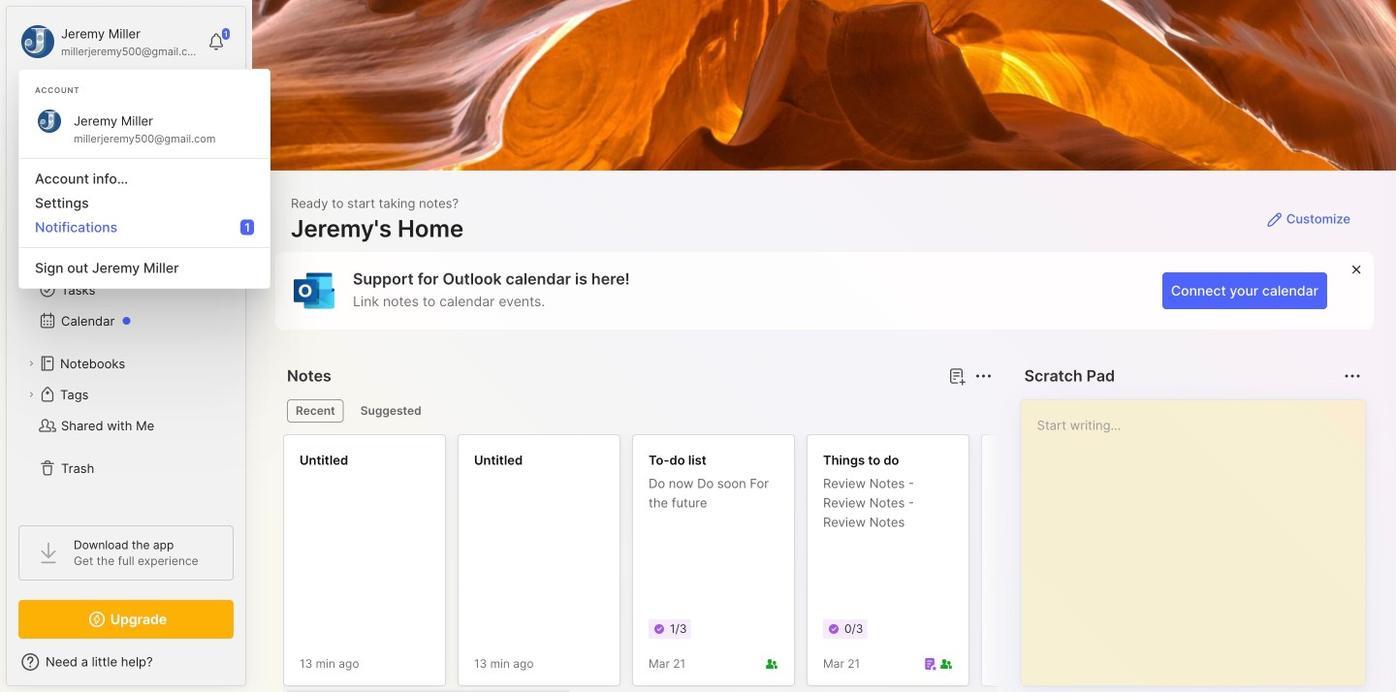 Task type: describe. For each thing, give the bounding box(es) containing it.
main element
[[0, 0, 252, 692]]

2 tab from the left
[[352, 399, 430, 423]]

WHAT'S NEW field
[[7, 647, 245, 678]]

dropdown list menu
[[19, 150, 270, 280]]

Account field
[[18, 22, 198, 61]]

click to collapse image
[[245, 656, 259, 680]]

Search text field
[[53, 99, 208, 117]]

none search field inside the main element
[[53, 96, 208, 119]]



Task type: locate. For each thing, give the bounding box(es) containing it.
tree
[[7, 189, 245, 508]]

0 horizontal spatial tab
[[287, 399, 344, 423]]

tab
[[287, 399, 344, 423], [352, 399, 430, 423]]

tab list
[[287, 399, 989, 423]]

tree inside the main element
[[7, 189, 245, 508]]

None search field
[[53, 96, 208, 119]]

row group
[[283, 434, 1396, 692]]

expand tags image
[[25, 389, 37, 400]]

expand notebooks image
[[25, 358, 37, 369]]

1 horizontal spatial tab
[[352, 399, 430, 423]]

Start writing… text field
[[1037, 400, 1364, 670]]

1 tab from the left
[[287, 399, 344, 423]]



Task type: vqa. For each thing, say whether or not it's contained in the screenshot.
tree in the Main 'element'
yes



